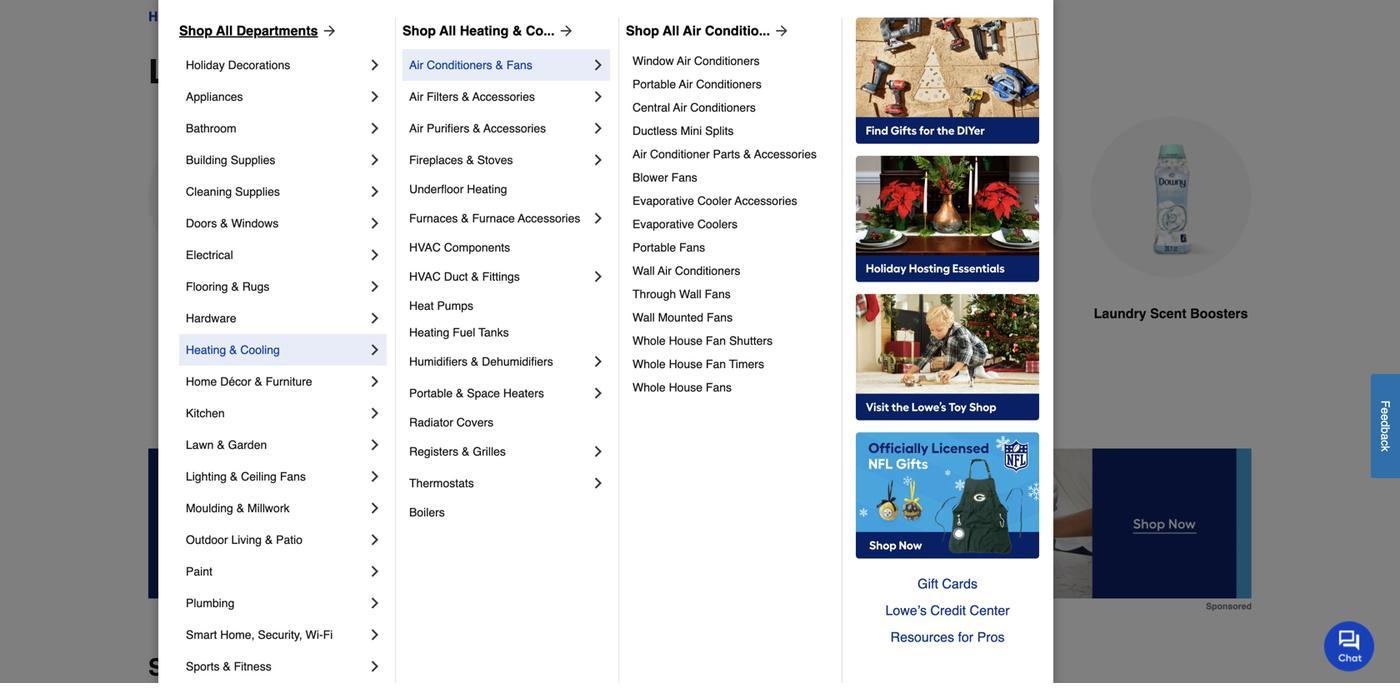 Task type: locate. For each thing, give the bounding box(es) containing it.
shop up air conditioners & fans
[[403, 23, 436, 38]]

laundry supplies link
[[330, 7, 433, 27]]

lawn & garden
[[186, 438, 267, 452]]

conditioners up air filters & accessories at the top left of the page
[[427, 58, 492, 72]]

gift cards
[[918, 576, 978, 592]]

dehumidifiers
[[482, 355, 553, 368]]

fabric left the fresheners
[[925, 306, 965, 321]]

1 house from the top
[[669, 334, 703, 348]]

laundry left scent
[[1094, 306, 1147, 321]]

holiday hosting essentials. image
[[856, 156, 1039, 283]]

1 vertical spatial cleaning supplies
[[186, 185, 280, 198]]

2 fabric from the left
[[925, 306, 965, 321]]

chevron right image for hardware
[[367, 310, 383, 327]]

1 horizontal spatial all
[[439, 23, 456, 38]]

chevron right image for outdoor living & patio
[[367, 532, 383, 548]]

wall down the through
[[633, 311, 655, 324]]

fabric for fabric fresheners
[[925, 306, 965, 321]]

accessories up fireplaces & stoves link
[[483, 122, 546, 135]]

2 vertical spatial wall
[[633, 311, 655, 324]]

heating up the furnace
[[467, 183, 507, 196]]

fans up wall air conditioners
[[679, 241, 705, 254]]

& left rugs at left
[[231, 280, 239, 293]]

cleaning supplies link up windows
[[186, 176, 367, 208]]

fans inside through wall fans link
[[705, 288, 731, 301]]

wall mounted fans
[[633, 311, 733, 324]]

house down whole house fan timers
[[669, 381, 703, 394]]

supplies up air conditioners & fans
[[382, 9, 433, 24]]

2 vertical spatial whole
[[633, 381, 666, 394]]

evaporative coolers
[[633, 218, 738, 231]]

2 all from the left
[[439, 23, 456, 38]]

& left 'co...'
[[512, 23, 522, 38]]

& left stoves at the top of the page
[[466, 153, 474, 167]]

chevron right image for heating & cooling
[[367, 342, 383, 358]]

portable inside portable fans link
[[633, 241, 676, 254]]

cleaning up holiday decorations
[[200, 9, 256, 24]]

f
[[1379, 401, 1392, 408]]

cleaning supplies up decorations
[[200, 9, 316, 24]]

fans up wall mounted fans link
[[705, 288, 731, 301]]

whole house fans
[[633, 381, 732, 394]]

conditioners down window air conditioners link
[[696, 78, 762, 91]]

1 vertical spatial hvac
[[409, 270, 441, 283]]

1 all from the left
[[216, 23, 233, 38]]

hvac for hvac duct & fittings
[[409, 270, 441, 283]]

0 horizontal spatial home
[[148, 9, 185, 24]]

accessories for air filters & accessories
[[472, 90, 535, 103]]

fans down conditioner
[[671, 171, 697, 184]]

heating up air conditioners & fans
[[460, 23, 509, 38]]

arrow right image up holiday decorations link on the left top of page
[[318, 23, 338, 39]]

e
[[1379, 408, 1392, 414], [1379, 414, 1392, 421]]

components
[[444, 241, 510, 254]]

blue spray bottle of febreze fabric freshener. image
[[902, 117, 1063, 278]]

house for shutters
[[669, 334, 703, 348]]

& inside 'link'
[[223, 660, 231, 673]]

all up air conditioners & fans
[[439, 23, 456, 38]]

& right sports
[[223, 660, 231, 673]]

house up whole house fans
[[669, 358, 703, 371]]

air up portable air conditioners
[[677, 54, 691, 68]]

house down wall mounted fans
[[669, 334, 703, 348]]

fabric inside fabric fresheners "link"
[[925, 306, 965, 321]]

shop all air conditio...
[[626, 23, 770, 38]]

supplies for cleaning supplies "link" to the top
[[260, 9, 316, 24]]

credit
[[930, 603, 966, 618]]

all for departments
[[216, 23, 233, 38]]

air filters & accessories
[[409, 90, 535, 103]]

house inside 'link'
[[669, 358, 703, 371]]

0 horizontal spatial fabric
[[365, 306, 405, 321]]

1 evaporative from the top
[[633, 194, 694, 208]]

furnaces & furnace accessories
[[409, 212, 580, 225]]

blower
[[633, 171, 668, 184]]

flooring
[[186, 280, 228, 293]]

blue bottle of downy fabric softener. image
[[337, 117, 498, 278]]

conditioners for central air conditioners
[[690, 101, 756, 114]]

&
[[512, 23, 522, 38], [495, 58, 503, 72], [462, 90, 470, 103], [473, 122, 481, 135], [743, 148, 751, 161], [466, 153, 474, 167], [461, 212, 469, 225], [220, 217, 228, 230], [471, 270, 479, 283], [231, 280, 239, 293], [229, 343, 237, 357], [471, 355, 479, 368], [255, 375, 262, 388], [456, 387, 464, 400], [217, 438, 225, 452], [462, 445, 470, 458], [230, 470, 238, 483], [236, 502, 244, 515], [265, 533, 273, 547], [223, 660, 231, 673]]

0 horizontal spatial shop
[[179, 23, 213, 38]]

chat invite button image
[[1324, 621, 1375, 672]]

resources for pros
[[891, 630, 1005, 645]]

cooling
[[240, 343, 280, 357]]

1 vertical spatial home
[[186, 375, 217, 388]]

2 hvac from the top
[[409, 270, 441, 283]]

conditioners inside wall air conditioners link
[[675, 264, 740, 278]]

arrow right image for shop all departments
[[318, 23, 338, 39]]

f e e d b a c k
[[1379, 401, 1392, 452]]

2 horizontal spatial arrow right image
[[770, 23, 790, 39]]

laundry right departments in the top of the page
[[330, 9, 378, 24]]

doors & windows link
[[186, 208, 367, 239]]

lighting & ceiling fans link
[[186, 461, 367, 493]]

air up blower
[[633, 148, 647, 161]]

heating
[[460, 23, 509, 38], [467, 183, 507, 196], [409, 326, 449, 339], [186, 343, 226, 357]]

fans right the ceiling
[[280, 470, 306, 483]]

thermostats link
[[409, 468, 590, 499]]

home décor & furniture link
[[186, 366, 367, 398]]

advertisement region
[[148, 449, 1252, 611]]

conditioners inside window air conditioners link
[[694, 54, 760, 68]]

heating & cooling link
[[186, 334, 367, 366]]

& right parts
[[743, 148, 751, 161]]

underfloor heating link
[[409, 176, 607, 203]]

chevron right image for thermostats
[[590, 475, 607, 492]]

chevron right image for building supplies
[[367, 152, 383, 168]]

arrow right image up window air conditioners link
[[770, 23, 790, 39]]

0 vertical spatial fan
[[706, 334, 726, 348]]

portable inside portable air conditioners link
[[633, 78, 676, 91]]

2 house from the top
[[669, 358, 703, 371]]

fabric fresheners
[[925, 306, 1040, 321]]

whole inside 'link'
[[633, 358, 666, 371]]

supplies up windows
[[235, 185, 280, 198]]

heating down softeners
[[409, 326, 449, 339]]

shop for shop all heating & co...
[[403, 23, 436, 38]]

air left purifiers
[[409, 122, 423, 135]]

flooring & rugs
[[186, 280, 270, 293]]

1 vertical spatial whole
[[633, 358, 666, 371]]

b
[[1379, 427, 1392, 434]]

arrow right image
[[318, 23, 338, 39], [555, 23, 575, 39], [770, 23, 790, 39]]

hvac for hvac components
[[409, 241, 441, 254]]

portable air conditioners
[[633, 78, 762, 91]]

air
[[683, 23, 701, 38], [677, 54, 691, 68], [409, 58, 423, 72], [679, 78, 693, 91], [409, 90, 423, 103], [673, 101, 687, 114], [409, 122, 423, 135], [633, 148, 647, 161], [658, 264, 672, 278]]

whole up whole house fans
[[633, 358, 666, 371]]

& right duct at the left top of page
[[471, 270, 479, 283]]

radiator covers
[[409, 416, 494, 429]]

thermostats
[[409, 477, 474, 490]]

cleaning
[[200, 9, 256, 24], [186, 185, 232, 198]]

1 vertical spatial fan
[[706, 358, 726, 371]]

portable down evaporative coolers
[[633, 241, 676, 254]]

0 vertical spatial cleaning
[[200, 9, 256, 24]]

cleaning supplies inside "link"
[[186, 185, 280, 198]]

fans up whole house fan shutters link
[[707, 311, 733, 324]]

whole for whole house fans
[[633, 381, 666, 394]]

portable inside portable & space heaters link
[[409, 387, 453, 400]]

shop all heating & co... link
[[403, 21, 575, 41]]

furniture
[[266, 375, 312, 388]]

& left cooling
[[229, 343, 237, 357]]

1 vertical spatial evaporative
[[633, 218, 694, 231]]

heating inside heating fuel tanks link
[[409, 326, 449, 339]]

shop up window at the left top of page
[[626, 23, 659, 38]]

0 vertical spatial evaporative
[[633, 194, 694, 208]]

fans inside whole house fans link
[[706, 381, 732, 394]]

portable up radiator
[[409, 387, 453, 400]]

3 arrow right image from the left
[[770, 23, 790, 39]]

wall
[[633, 264, 655, 278], [679, 288, 702, 301], [633, 311, 655, 324]]

filters
[[427, 90, 458, 103]]

tanks
[[479, 326, 509, 339]]

1 whole from the top
[[633, 334, 666, 348]]

heating inside shop all heating & co... link
[[460, 23, 509, 38]]

laundry for green container of gain laundry detergent. image
[[170, 306, 223, 321]]

furnaces & furnace accessories link
[[409, 203, 590, 234]]

fan inside 'link'
[[706, 358, 726, 371]]

stain
[[584, 306, 616, 321]]

house for timers
[[669, 358, 703, 371]]

d
[[1379, 421, 1392, 427]]

air up central air conditioners
[[679, 78, 693, 91]]

1 fan from the top
[[706, 334, 726, 348]]

1 horizontal spatial shop
[[403, 23, 436, 38]]

cleaning supplies link up decorations
[[200, 7, 316, 27]]

0 vertical spatial cleaning supplies
[[200, 9, 316, 24]]

fuel
[[453, 326, 475, 339]]

0 vertical spatial whole
[[633, 334, 666, 348]]

2 vertical spatial portable
[[409, 387, 453, 400]]

2 vertical spatial house
[[669, 381, 703, 394]]

1 vertical spatial portable
[[633, 241, 676, 254]]

portable air conditioners link
[[633, 73, 830, 96]]

conditioners inside air conditioners & fans link
[[427, 58, 492, 72]]

chevron right image
[[367, 57, 383, 73], [590, 57, 607, 73], [367, 120, 383, 137], [367, 183, 383, 200], [367, 215, 383, 232], [367, 247, 383, 263], [367, 278, 383, 295], [367, 342, 383, 358], [367, 373, 383, 390], [590, 385, 607, 402], [367, 437, 383, 453], [367, 468, 383, 485], [367, 532, 383, 548], [367, 595, 383, 612], [367, 627, 383, 643], [367, 658, 383, 675]]

fans inside blower fans link
[[671, 171, 697, 184]]

fabric left heat
[[365, 306, 405, 321]]

laundry stain removers link
[[525, 117, 687, 364]]

fans up the air filters & accessories link
[[506, 58, 532, 72]]

kitchen
[[186, 407, 225, 420]]

2 evaporative from the top
[[633, 218, 694, 231]]

chevron right image for appliances
[[367, 88, 383, 105]]

shop all departments link
[[179, 21, 338, 41]]

heating inside heating & cooling link
[[186, 343, 226, 357]]

chevron right image for humidifiers & dehumidifiers
[[590, 353, 607, 370]]

conditioners up through wall fans link
[[675, 264, 740, 278]]

evaporative down blower fans
[[633, 194, 694, 208]]

0 horizontal spatial arrow right image
[[318, 23, 338, 39]]

laundry for white bottle of shout stain remover. "image"
[[527, 306, 580, 321]]

3 all from the left
[[663, 23, 679, 38]]

0 vertical spatial hvac
[[409, 241, 441, 254]]

2 whole from the top
[[633, 358, 666, 371]]

1 shop from the left
[[179, 23, 213, 38]]

whole down whole house fan timers
[[633, 381, 666, 394]]

by
[[213, 655, 240, 681]]

laundry down "flooring"
[[170, 306, 223, 321]]

whole house fan timers link
[[633, 353, 830, 376]]

f e e d b a c k button
[[1371, 374, 1400, 478]]

arrow right image for shop all air conditio...
[[770, 23, 790, 39]]

chevron right image for doors & windows
[[367, 215, 383, 232]]

e up d
[[1379, 408, 1392, 414]]

supplies up holiday decorations link on the left top of page
[[260, 9, 316, 24]]

chevron right image for kitchen
[[367, 405, 383, 422]]

hardware link
[[186, 303, 367, 334]]

arrow right image inside shop all departments link
[[318, 23, 338, 39]]

& right décor on the bottom of the page
[[255, 375, 262, 388]]

wi-
[[306, 628, 323, 642]]

2 horizontal spatial shop
[[626, 23, 659, 38]]

sports & fitness link
[[186, 651, 367, 683]]

1 horizontal spatial home
[[186, 375, 217, 388]]

chevron right image for electrical
[[367, 247, 383, 263]]

all for heating
[[439, 23, 456, 38]]

supplies down bathroom link
[[231, 153, 275, 167]]

space
[[467, 387, 500, 400]]

air conditioners & fans link
[[409, 49, 590, 81]]

1 horizontal spatial fabric
[[925, 306, 965, 321]]

chevron right image for hvac duct & fittings
[[590, 268, 607, 285]]

all up holiday decorations
[[216, 23, 233, 38]]

1 fabric from the left
[[365, 306, 405, 321]]

fans down 'whole house fan timers' 'link'
[[706, 381, 732, 394]]

evaporative up portable fans
[[633, 218, 694, 231]]

machine
[[797, 306, 850, 321]]

e up b
[[1379, 414, 1392, 421]]

laundry inside "link"
[[170, 306, 223, 321]]

cleaning supplies up the doors & windows
[[186, 185, 280, 198]]

conditioners inside portable air conditioners link
[[696, 78, 762, 91]]

chevron right image for holiday decorations
[[367, 57, 383, 73]]

chevron right image for flooring & rugs
[[367, 278, 383, 295]]

conditioners up splits
[[690, 101, 756, 114]]

chevron right image for smart home, security, wi-fi
[[367, 627, 383, 643]]

0 horizontal spatial all
[[216, 23, 233, 38]]

3 shop from the left
[[626, 23, 659, 38]]

cleaning down building
[[186, 185, 232, 198]]

2 fan from the top
[[706, 358, 726, 371]]

wall for mounted
[[633, 311, 655, 324]]

& right doors
[[220, 217, 228, 230]]

accessories inside "link"
[[518, 212, 580, 225]]

chevron right image for home décor & furniture
[[367, 373, 383, 390]]

building supplies
[[186, 153, 275, 167]]

0 vertical spatial wall
[[633, 264, 655, 278]]

conditioners up portable air conditioners link
[[694, 54, 760, 68]]

& left the furnace
[[461, 212, 469, 225]]

chevron right image
[[367, 88, 383, 105], [590, 88, 607, 105], [590, 120, 607, 137], [367, 152, 383, 168], [590, 152, 607, 168], [590, 210, 607, 227], [590, 268, 607, 285], [367, 310, 383, 327], [590, 353, 607, 370], [367, 405, 383, 422], [590, 443, 607, 460], [590, 475, 607, 492], [367, 500, 383, 517], [367, 563, 383, 580]]

shop for shop all departments
[[179, 23, 213, 38]]

central air conditioners link
[[633, 96, 830, 119]]

& left grilles
[[462, 445, 470, 458]]

lowe's
[[885, 603, 927, 618]]

evaporative for evaporative coolers
[[633, 218, 694, 231]]

laundry left stain
[[527, 306, 580, 321]]

1 e from the top
[[1379, 408, 1392, 414]]

electrical link
[[186, 239, 367, 271]]

accessories down underfloor heating link
[[518, 212, 580, 225]]

shop up holiday
[[179, 23, 213, 38]]

2 arrow right image from the left
[[555, 23, 575, 39]]

whole down 'removers' on the top left
[[633, 334, 666, 348]]

c
[[1379, 440, 1392, 446]]

window air conditioners
[[633, 54, 760, 68]]

fan down wall mounted fans link
[[706, 334, 726, 348]]

fan for timers
[[706, 358, 726, 371]]

wall down wall air conditioners
[[679, 288, 702, 301]]

home,
[[220, 628, 255, 642]]

supplies down "laundry supplies" link
[[289, 53, 428, 91]]

conditioners for portable air conditioners
[[696, 78, 762, 91]]

1 horizontal spatial arrow right image
[[555, 23, 575, 39]]

smart
[[186, 628, 217, 642]]

fan down whole house fan shutters
[[706, 358, 726, 371]]

hvac inside 'link'
[[409, 241, 441, 254]]

hvac
[[409, 241, 441, 254], [409, 270, 441, 283]]

2 shop from the left
[[403, 23, 436, 38]]

0 vertical spatial portable
[[633, 78, 676, 91]]

0 vertical spatial laundry supplies
[[330, 9, 433, 24]]

heating down hardware
[[186, 343, 226, 357]]

& right purifiers
[[473, 122, 481, 135]]

laundry down shop all departments
[[148, 53, 280, 91]]

holiday decorations link
[[186, 49, 367, 81]]

air down "laundry supplies" link
[[409, 58, 423, 72]]

0 vertical spatial house
[[669, 334, 703, 348]]

fi
[[323, 628, 333, 642]]

3 whole from the top
[[633, 381, 666, 394]]

all up window at the left top of page
[[663, 23, 679, 38]]

arrow right image up air conditioners & fans link
[[555, 23, 575, 39]]

portable for portable air conditioners
[[633, 78, 676, 91]]

conditioners for wall air conditioners
[[675, 264, 740, 278]]

evaporative
[[633, 194, 694, 208], [633, 218, 694, 231]]

chevron right image for registers & grilles
[[590, 443, 607, 460]]

1 hvac from the top
[[409, 241, 441, 254]]

conditioners inside central air conditioners link
[[690, 101, 756, 114]]

& left space
[[456, 387, 464, 400]]

hvac down the furnaces
[[409, 241, 441, 254]]

whole house fan timers
[[633, 358, 764, 371]]

1 arrow right image from the left
[[318, 23, 338, 39]]

2 horizontal spatial all
[[663, 23, 679, 38]]

0 vertical spatial home
[[148, 9, 185, 24]]

registers & grilles link
[[409, 436, 590, 468]]

fabric inside fabric softeners link
[[365, 306, 405, 321]]

fabric for fabric softeners
[[365, 306, 405, 321]]

all for air
[[663, 23, 679, 38]]

portable down window at the left top of page
[[633, 78, 676, 91]]

shop all heating & co...
[[403, 23, 555, 38]]

accessories up air purifiers & accessories link
[[472, 90, 535, 103]]

fireplaces
[[409, 153, 463, 167]]

gift cards link
[[856, 571, 1039, 598]]

mini
[[681, 124, 702, 138]]

removers
[[620, 306, 684, 321]]

1 vertical spatial house
[[669, 358, 703, 371]]

arrow right image inside 'shop all air conditio...' link
[[770, 23, 790, 39]]

hvac up heat
[[409, 270, 441, 283]]

arrow right image inside shop all heating & co... link
[[555, 23, 575, 39]]

accessories
[[472, 90, 535, 103], [483, 122, 546, 135], [754, 148, 817, 161], [735, 194, 797, 208], [518, 212, 580, 225]]

wall up the through
[[633, 264, 655, 278]]



Task type: describe. For each thing, give the bounding box(es) containing it.
1 vertical spatial cleaning supplies link
[[186, 176, 367, 208]]

visit the lowe's toy shop. image
[[856, 294, 1039, 421]]

hvac components link
[[409, 234, 607, 261]]

supplies for building supplies link
[[231, 153, 275, 167]]

portable for portable & space heaters
[[409, 387, 453, 400]]

outdoor living & patio
[[186, 533, 303, 547]]

ductless mini splits
[[633, 124, 734, 138]]

appliances
[[186, 90, 243, 103]]

fans inside lighting & ceiling fans link
[[280, 470, 306, 483]]

whole house fans link
[[633, 376, 830, 399]]

doors
[[186, 217, 217, 230]]

mounted
[[658, 311, 703, 324]]

& left patio in the bottom left of the page
[[265, 533, 273, 547]]

air conditioner parts & accessories
[[633, 148, 817, 161]]

detergent
[[226, 306, 288, 321]]

chevron right image for portable & space heaters
[[590, 385, 607, 402]]

security,
[[258, 628, 302, 642]]

wall for air
[[633, 264, 655, 278]]

living
[[231, 533, 262, 547]]

electrical
[[186, 248, 233, 262]]

accessories for furnaces & furnace accessories
[[518, 212, 580, 225]]

laundry scent boosters
[[1094, 306, 1248, 321]]

air up window air conditioners
[[683, 23, 701, 38]]

air purifiers & accessories
[[409, 122, 546, 135]]

supplies for the bottom cleaning supplies "link"
[[235, 185, 280, 198]]

shop all departments
[[179, 23, 318, 38]]

doors & windows
[[186, 217, 279, 230]]

plumbing
[[186, 597, 235, 610]]

2 e from the top
[[1379, 414, 1392, 421]]

heating inside underfloor heating link
[[467, 183, 507, 196]]

1 vertical spatial laundry supplies
[[148, 53, 428, 91]]

green container of gain laundry detergent. image
[[148, 117, 310, 278]]

resources for pros link
[[856, 624, 1039, 651]]

& right lawn
[[217, 438, 225, 452]]

ductless mini splits link
[[633, 119, 830, 143]]

brand
[[247, 655, 314, 681]]

chevron right image for bathroom
[[367, 120, 383, 137]]

bottle of downy laundry scent booster. image
[[1090, 117, 1252, 278]]

chevron right image for fireplaces & stoves
[[590, 152, 607, 168]]

gift
[[918, 576, 938, 592]]

hvac duct & fittings link
[[409, 261, 590, 293]]

whole for whole house fan timers
[[633, 358, 666, 371]]

shutters
[[729, 334, 773, 348]]

underfloor
[[409, 183, 464, 196]]

central
[[633, 101, 670, 114]]

ductless
[[633, 124, 677, 138]]

washing
[[738, 306, 793, 321]]

fitness
[[234, 660, 271, 673]]

air left filters
[[409, 90, 423, 103]]

heaters
[[503, 387, 544, 400]]

underfloor heating
[[409, 183, 507, 196]]

laundry detergent
[[170, 306, 288, 321]]

chevron right image for moulding & millwork
[[367, 500, 383, 517]]

fresheners
[[969, 306, 1040, 321]]

outdoor
[[186, 533, 228, 547]]

air conditioner parts & accessories link
[[633, 143, 830, 166]]

windows
[[231, 217, 279, 230]]

laundry detergent link
[[148, 117, 310, 364]]

& left the ceiling
[[230, 470, 238, 483]]

flooring & rugs link
[[186, 271, 367, 303]]

home for home décor & furniture
[[186, 375, 217, 388]]

humidifiers & dehumidifiers link
[[409, 346, 590, 378]]

chevron right image for paint
[[367, 563, 383, 580]]

chevron right image for cleaning supplies
[[367, 183, 383, 200]]

heat pumps link
[[409, 293, 607, 319]]

chevron right image for furnaces & furnace accessories
[[590, 210, 607, 227]]

outdoor living & patio link
[[186, 524, 367, 556]]

fans inside wall mounted fans link
[[707, 311, 733, 324]]

hvac components
[[409, 241, 510, 254]]

center
[[970, 603, 1010, 618]]

registers & grilles
[[409, 445, 506, 458]]

officially licensed n f l gifts. shop now. image
[[856, 433, 1039, 559]]

& down "fuel"
[[471, 355, 479, 368]]

air down portable fans
[[658, 264, 672, 278]]

grilles
[[473, 445, 506, 458]]

cleaners
[[766, 326, 822, 341]]

chevron right image for plumbing
[[367, 595, 383, 612]]

accessories for air purifiers & accessories
[[483, 122, 546, 135]]

resources
[[891, 630, 954, 645]]

supplies for "laundry supplies" link
[[382, 9, 433, 24]]

accessories up evaporative coolers link
[[735, 194, 797, 208]]

central air conditioners
[[633, 101, 756, 114]]

through
[[633, 288, 676, 301]]

& inside "link"
[[461, 212, 469, 225]]

cards
[[942, 576, 978, 592]]

fabric softeners link
[[337, 117, 498, 364]]

lawn
[[186, 438, 214, 452]]

blower fans
[[633, 171, 697, 184]]

arrow right image for shop all heating & co...
[[555, 23, 575, 39]]

chevron right image for lawn & garden
[[367, 437, 383, 453]]

3 house from the top
[[669, 381, 703, 394]]

heating fuel tanks link
[[409, 319, 607, 346]]

fans inside portable fans link
[[679, 241, 705, 254]]

pros
[[977, 630, 1005, 645]]

building supplies link
[[186, 144, 367, 176]]

boosters
[[1190, 306, 1248, 321]]

shop for shop all air conditio...
[[626, 23, 659, 38]]

for
[[958, 630, 974, 645]]

cleaning supplies for cleaning supplies "link" to the top
[[200, 9, 316, 24]]

fireplaces & stoves link
[[409, 144, 590, 176]]

& up the air filters & accessories link
[[495, 58, 503, 72]]

holiday
[[186, 58, 225, 72]]

whole for whole house fan shutters
[[633, 334, 666, 348]]

evaporative cooler accessories
[[633, 194, 797, 208]]

wall air conditioners link
[[633, 259, 830, 283]]

moulding & millwork
[[186, 502, 290, 515]]

plumbing link
[[186, 588, 367, 619]]

chevron right image for air conditioners & fans
[[590, 57, 607, 73]]

laundry stain removers
[[527, 306, 684, 321]]

kitchen link
[[186, 398, 367, 429]]

window
[[633, 54, 674, 68]]

conditioners for window air conditioners
[[694, 54, 760, 68]]

co...
[[526, 23, 555, 38]]

air up ductless mini splits
[[673, 101, 687, 114]]

moulding
[[186, 502, 233, 515]]

covers
[[457, 416, 494, 429]]

home décor & furniture
[[186, 375, 312, 388]]

orange box of tide washing machine cleaner. image
[[713, 117, 875, 278]]

home for home
[[148, 9, 185, 24]]

portable & space heaters link
[[409, 378, 590, 409]]

white bottle of shout stain remover. image
[[525, 117, 687, 278]]

patio
[[276, 533, 303, 547]]

fan for shutters
[[706, 334, 726, 348]]

0 vertical spatial cleaning supplies link
[[200, 7, 316, 27]]

through wall fans
[[633, 288, 731, 301]]

washing machine cleaners link
[[713, 117, 875, 384]]

1 vertical spatial cleaning
[[186, 185, 232, 198]]

accessories right parts
[[754, 148, 817, 161]]

chevron right image for air filters & accessories
[[590, 88, 607, 105]]

laundry scent boosters link
[[1090, 117, 1252, 364]]

1 vertical spatial wall
[[679, 288, 702, 301]]

& right filters
[[462, 90, 470, 103]]

& left millwork
[[236, 502, 244, 515]]

chevron right image for sports & fitness
[[367, 658, 383, 675]]

find gifts for the diyer. image
[[856, 18, 1039, 144]]

hvac duct & fittings
[[409, 270, 520, 283]]

fans inside air conditioners & fans link
[[506, 58, 532, 72]]

bathroom
[[186, 122, 236, 135]]

air filters & accessories link
[[409, 81, 590, 113]]

portable for portable fans
[[633, 241, 676, 254]]

bathroom link
[[186, 113, 367, 144]]

laundry for bottle of downy laundry scent booster. image
[[1094, 306, 1147, 321]]

cleaning supplies for the bottom cleaning supplies "link"
[[186, 185, 280, 198]]

humidifiers & dehumidifiers
[[409, 355, 553, 368]]

chevron right image for lighting & ceiling fans
[[367, 468, 383, 485]]

evaporative for evaporative cooler accessories
[[633, 194, 694, 208]]

chevron right image for air purifiers & accessories
[[590, 120, 607, 137]]



Task type: vqa. For each thing, say whether or not it's contained in the screenshot.
Sheets
no



